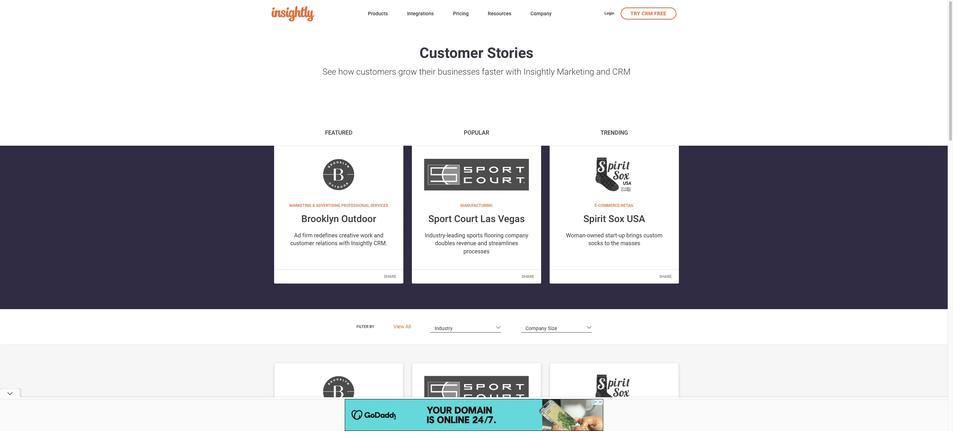 Task type: vqa. For each thing, say whether or not it's contained in the screenshot.
grow
yes



Task type: describe. For each thing, give the bounding box(es) containing it.
see how customers grow their businesses faster with insightly marketing and crm
[[323, 67, 631, 77]]

customers
[[357, 67, 397, 77]]

brooklyn outdoor image inside marketing & advertising  professional services link
[[287, 374, 391, 409]]

insightly inside ad firm redefines creative work and customer relations with insightly crm.
[[351, 240, 373, 247]]

by
[[370, 325, 375, 329]]

commerce/retail for topmost spirit sox usa image
[[599, 203, 634, 208]]

ad firm redefines creative work and customer relations with insightly crm.
[[290, 232, 388, 247]]

ad
[[294, 232, 301, 239]]

sport court las vegas image inside manufacturing link
[[425, 374, 529, 409]]

share for sport court las vegas
[[522, 274, 534, 279]]

professional for the top brooklyn outdoor image
[[342, 203, 370, 208]]

all
[[406, 324, 411, 330]]

revenue
[[457, 240, 477, 247]]

services for the top brooklyn outdoor image
[[371, 203, 388, 208]]

products link
[[368, 9, 388, 19]]

and inside ad firm redefines creative work and customer relations with insightly crm.
[[374, 232, 384, 239]]

e-commerce/retail for topmost spirit sox usa image
[[595, 203, 634, 208]]

work
[[361, 232, 373, 239]]

& for the top brooklyn outdoor image
[[313, 203, 315, 208]]

spirit
[[584, 213, 607, 225]]

crm.
[[374, 240, 388, 247]]

with inside ad firm redefines creative work and customer relations with insightly crm.
[[339, 240, 350, 247]]

0 vertical spatial and
[[597, 67, 611, 77]]

manufacturing for sport court las vegas image to the top
[[461, 203, 493, 208]]

industry-
[[425, 232, 447, 239]]

industry-leading sports flooring company doubles revenue and streamlines processes
[[425, 232, 529, 255]]

up
[[619, 232, 625, 239]]

e- for spirit sox usa image in e-commerce/retail link
[[595, 420, 599, 425]]

their
[[419, 67, 436, 77]]

relations
[[316, 240, 338, 247]]

streamlines
[[489, 240, 519, 247]]

pricing
[[453, 11, 469, 16]]

marketing for the top brooklyn outdoor image
[[290, 203, 312, 208]]

custom
[[644, 232, 663, 239]]

sox
[[609, 213, 625, 225]]

marketing for brooklyn outdoor image inside marketing & advertising  professional services link
[[290, 420, 312, 425]]

popular
[[464, 129, 490, 136]]

& for brooklyn outdoor image inside marketing & advertising  professional services link
[[313, 420, 315, 425]]

doubles
[[435, 240, 455, 247]]

brooklyn
[[302, 213, 339, 225]]

creative
[[339, 232, 359, 239]]

resources
[[488, 11, 512, 16]]

sport court las vegas
[[429, 213, 525, 225]]

marketing & advertising  professional services for brooklyn outdoor image inside marketing & advertising  professional services link
[[290, 420, 388, 425]]

sport
[[429, 213, 452, 225]]

court
[[454, 213, 478, 225]]

insightly logo image
[[272, 6, 314, 21]]

filter
[[357, 325, 369, 329]]

0 vertical spatial brooklyn outdoor image
[[286, 157, 392, 192]]

e-commerce/retail for spirit sox usa image in e-commerce/retail link
[[595, 420, 634, 425]]

integrations
[[407, 11, 434, 16]]

0 vertical spatial marketing
[[557, 67, 595, 77]]

spirit sox usa
[[584, 213, 646, 225]]

marketing & advertising  professional services link
[[275, 363, 403, 431]]



Task type: locate. For each thing, give the bounding box(es) containing it.
login
[[605, 11, 615, 16]]

commerce/retail
[[599, 203, 634, 208], [599, 420, 634, 425]]

marketing
[[557, 67, 595, 77], [290, 203, 312, 208], [290, 420, 312, 425]]

0 vertical spatial advertising
[[316, 203, 341, 208]]

1 vertical spatial manufacturing
[[461, 420, 493, 425]]

1 horizontal spatial crm
[[642, 10, 653, 16]]

socks
[[589, 240, 604, 247]]

1 horizontal spatial share
[[522, 274, 534, 279]]

1 vertical spatial spirit sox usa image
[[563, 374, 667, 409]]

try crm free
[[631, 10, 667, 16]]

customer
[[290, 240, 314, 247]]

1 professional from the top
[[342, 203, 370, 208]]

manufacturing
[[461, 203, 493, 208], [461, 420, 493, 425]]

0 horizontal spatial and
[[374, 232, 384, 239]]

0 horizontal spatial share
[[384, 274, 397, 279]]

0 horizontal spatial with
[[339, 240, 350, 247]]

insightly logo link
[[272, 6, 357, 21]]

share for spirit sox usa
[[660, 274, 672, 279]]

company
[[531, 11, 552, 16]]

manufacturing for sport court las vegas image in manufacturing link
[[461, 420, 493, 425]]

processes
[[464, 248, 490, 255]]

las
[[481, 213, 496, 225]]

spirit sox usa image
[[562, 157, 667, 192], [563, 374, 667, 409]]

usa
[[627, 213, 646, 225]]

company
[[505, 232, 529, 239]]

products
[[368, 11, 388, 16]]

with down the stories
[[506, 67, 522, 77]]

crm inside button
[[642, 10, 653, 16]]

0 vertical spatial sport court las vegas image
[[424, 157, 530, 192]]

2 share from the left
[[522, 274, 534, 279]]

2 advertising from the top
[[316, 420, 341, 425]]

1 vertical spatial brooklyn outdoor image
[[287, 374, 391, 409]]

view
[[394, 324, 405, 330]]

insightly
[[524, 67, 555, 77], [351, 240, 373, 247]]

2 services from the top
[[371, 420, 388, 425]]

see
[[323, 67, 337, 77]]

owned
[[587, 232, 604, 239]]

stories
[[487, 44, 534, 61]]

1 vertical spatial with
[[339, 240, 350, 247]]

1 vertical spatial marketing & advertising  professional services
[[290, 420, 388, 425]]

insightly down the stories
[[524, 67, 555, 77]]

0 vertical spatial professional
[[342, 203, 370, 208]]

pricing link
[[453, 9, 469, 19]]

2 e- from the top
[[595, 420, 599, 425]]

trending
[[601, 129, 629, 136]]

0 vertical spatial manufacturing
[[461, 203, 493, 208]]

sports
[[467, 232, 483, 239]]

grow
[[399, 67, 417, 77]]

1 vertical spatial and
[[374, 232, 384, 239]]

advertising for brooklyn outdoor image inside marketing & advertising  professional services link
[[316, 420, 341, 425]]

outdoor
[[342, 213, 376, 225]]

and
[[597, 67, 611, 77], [374, 232, 384, 239], [478, 240, 488, 247]]

integrations link
[[407, 9, 434, 19]]

sport court las vegas image
[[424, 157, 530, 192], [425, 374, 529, 409]]

to
[[605, 240, 610, 247]]

professional for brooklyn outdoor image inside marketing & advertising  professional services link
[[342, 420, 370, 425]]

customer
[[420, 44, 484, 61]]

free
[[655, 10, 667, 16]]

2 professional from the top
[[342, 420, 370, 425]]

1 horizontal spatial insightly
[[524, 67, 555, 77]]

1 commerce/retail from the top
[[599, 203, 634, 208]]

1 e-commerce/retail from the top
[[595, 203, 634, 208]]

start-
[[606, 232, 619, 239]]

view all
[[394, 324, 411, 330]]

2 horizontal spatial and
[[597, 67, 611, 77]]

with down 'creative'
[[339, 240, 350, 247]]

0 horizontal spatial insightly
[[351, 240, 373, 247]]

2 marketing & advertising  professional services from the top
[[290, 420, 388, 425]]

2 e-commerce/retail from the top
[[595, 420, 634, 425]]

& inside marketing & advertising  professional services link
[[313, 420, 315, 425]]

2 manufacturing from the top
[[461, 420, 493, 425]]

services for brooklyn outdoor image inside marketing & advertising  professional services link
[[371, 420, 388, 425]]

vegas
[[498, 213, 525, 225]]

how
[[339, 67, 354, 77]]

1 vertical spatial crm
[[613, 67, 631, 77]]

1 services from the top
[[371, 203, 388, 208]]

1 vertical spatial sport court las vegas image
[[425, 374, 529, 409]]

try
[[631, 10, 641, 16]]

0 vertical spatial e-commerce/retail
[[595, 203, 634, 208]]

1 vertical spatial e-commerce/retail
[[595, 420, 634, 425]]

professional
[[342, 203, 370, 208], [342, 420, 370, 425]]

1 advertising from the top
[[316, 203, 341, 208]]

0 vertical spatial spirit sox usa image
[[562, 157, 667, 192]]

1 vertical spatial &
[[313, 420, 315, 425]]

with
[[506, 67, 522, 77], [339, 240, 350, 247]]

firm
[[303, 232, 313, 239]]

login link
[[605, 11, 615, 17]]

woman-owned start-up brings custom socks to the masses
[[566, 232, 663, 247]]

0 horizontal spatial crm
[[613, 67, 631, 77]]

1 vertical spatial commerce/retail
[[599, 420, 634, 425]]

2 commerce/retail from the top
[[599, 420, 634, 425]]

marketing & advertising  professional services
[[290, 203, 388, 208], [290, 420, 388, 425]]

2 vertical spatial and
[[478, 240, 488, 247]]

redefines
[[314, 232, 338, 239]]

advertising for the top brooklyn outdoor image
[[316, 203, 341, 208]]

woman-
[[566, 232, 587, 239]]

customer stories
[[420, 44, 534, 61]]

0 vertical spatial crm
[[642, 10, 653, 16]]

and inside industry-leading sports flooring company doubles revenue and streamlines processes
[[478, 240, 488, 247]]

resources link
[[488, 9, 512, 19]]

1 vertical spatial e-
[[595, 420, 599, 425]]

insightly down work
[[351, 240, 373, 247]]

1 horizontal spatial and
[[478, 240, 488, 247]]

e-
[[595, 203, 599, 208], [595, 420, 599, 425]]

2 horizontal spatial share
[[660, 274, 672, 279]]

brings
[[627, 232, 643, 239]]

brooklyn outdoor
[[302, 213, 376, 225]]

1 marketing & advertising  professional services from the top
[[290, 203, 388, 208]]

1 manufacturing from the top
[[461, 203, 493, 208]]

filter by
[[357, 325, 375, 329]]

brooklyn outdoor image
[[286, 157, 392, 192], [287, 374, 391, 409]]

flooring
[[485, 232, 504, 239]]

0 vertical spatial e-
[[595, 203, 599, 208]]

leading
[[447, 232, 466, 239]]

spirit sox usa image inside e-commerce/retail link
[[563, 374, 667, 409]]

e- for topmost spirit sox usa image
[[595, 203, 599, 208]]

1 share from the left
[[384, 274, 397, 279]]

1 horizontal spatial with
[[506, 67, 522, 77]]

1 vertical spatial insightly
[[351, 240, 373, 247]]

2 vertical spatial marketing
[[290, 420, 312, 425]]

try crm free link
[[621, 7, 677, 19]]

faster
[[482, 67, 504, 77]]

&
[[313, 203, 315, 208], [313, 420, 315, 425]]

commerce/retail inside e-commerce/retail link
[[599, 420, 634, 425]]

marketing & advertising  professional services for the top brooklyn outdoor image
[[290, 203, 388, 208]]

services
[[371, 203, 388, 208], [371, 420, 388, 425]]

share
[[384, 274, 397, 279], [522, 274, 534, 279], [660, 274, 672, 279]]

the
[[612, 240, 620, 247]]

try crm free button
[[621, 7, 677, 19]]

crm
[[642, 10, 653, 16], [613, 67, 631, 77]]

1 & from the top
[[313, 203, 315, 208]]

1 vertical spatial services
[[371, 420, 388, 425]]

2 & from the top
[[313, 420, 315, 425]]

masses
[[621, 240, 641, 247]]

1 vertical spatial advertising
[[316, 420, 341, 425]]

0 vertical spatial commerce/retail
[[599, 203, 634, 208]]

featured
[[325, 129, 353, 136]]

share for brooklyn outdoor
[[384, 274, 397, 279]]

3 share from the left
[[660, 274, 672, 279]]

e-commerce/retail
[[595, 203, 634, 208], [595, 420, 634, 425]]

1 vertical spatial marketing
[[290, 203, 312, 208]]

e-commerce/retail link
[[550, 363, 679, 431]]

businesses
[[438, 67, 480, 77]]

advertising
[[316, 203, 341, 208], [316, 420, 341, 425]]

1 vertical spatial professional
[[342, 420, 370, 425]]

commerce/retail for spirit sox usa image in e-commerce/retail link
[[599, 420, 634, 425]]

0 vertical spatial &
[[313, 203, 315, 208]]

0 vertical spatial marketing & advertising  professional services
[[290, 203, 388, 208]]

manufacturing link
[[413, 363, 541, 431]]

1 e- from the top
[[595, 203, 599, 208]]

0 vertical spatial insightly
[[524, 67, 555, 77]]

company link
[[531, 9, 552, 19]]

0 vertical spatial services
[[371, 203, 388, 208]]

0 vertical spatial with
[[506, 67, 522, 77]]



